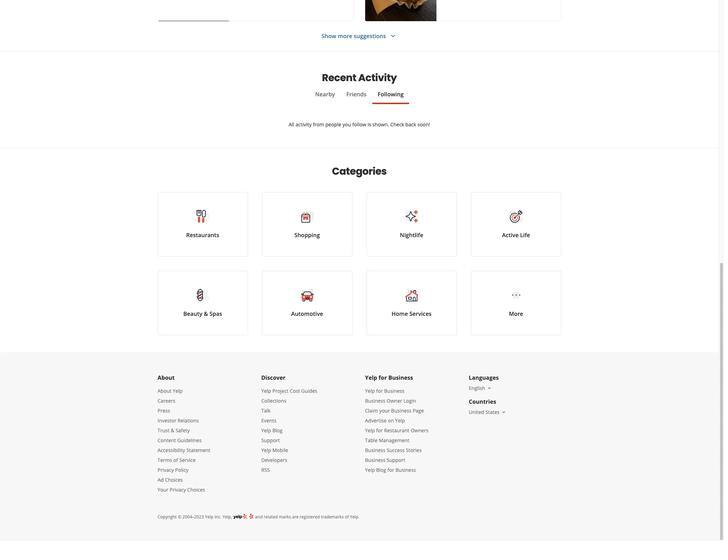 Task type: locate. For each thing, give the bounding box(es) containing it.
yelp blog for business link
[[365, 467, 416, 473]]

support down yelp blog link
[[261, 437, 280, 444]]

more link
[[471, 271, 561, 335]]

of left the 'yelp.'
[[345, 514, 349, 520]]

active life link
[[471, 192, 561, 257]]

show more suggestions
[[322, 32, 386, 40]]

about
[[158, 374, 175, 382], [158, 388, 171, 394]]

recent
[[322, 71, 356, 85]]

1 vertical spatial of
[[345, 514, 349, 520]]

1 vertical spatial choices
[[187, 486, 205, 493]]

home
[[392, 310, 408, 318]]

0 vertical spatial about
[[158, 374, 175, 382]]

blog down business support link
[[376, 467, 386, 473]]

advertise
[[365, 417, 387, 424]]

about yelp careers press investor relations trust & safety content guidelines accessibility statement terms of service privacy policy ad choices your privacy choices
[[158, 388, 210, 493]]

your
[[379, 407, 390, 414]]

guidelines
[[177, 437, 202, 444]]

support down success
[[387, 457, 405, 463]]

follow
[[352, 121, 366, 128]]

for
[[379, 374, 387, 382], [376, 388, 383, 394], [376, 427, 383, 434], [388, 467, 394, 473]]

16 chevron down v2 image right states
[[501, 409, 507, 415]]

tab list containing nearby
[[158, 90, 561, 104]]

0 vertical spatial support
[[261, 437, 280, 444]]

management
[[379, 437, 410, 444]]

all
[[289, 121, 294, 128]]

statement
[[186, 447, 210, 453]]

tab list
[[158, 90, 561, 104]]

0 vertical spatial of
[[173, 457, 178, 463]]

category navigation section navigation
[[151, 148, 568, 352]]

beauty
[[183, 310, 202, 318]]

accessibility
[[158, 447, 185, 453]]

business up owner
[[384, 388, 405, 394]]

16 chevron down v2 image down languages
[[487, 385, 492, 391]]

1 vertical spatial privacy
[[170, 486, 186, 493]]

relations
[[178, 417, 199, 424]]

shopping
[[294, 231, 320, 239]]

about yelp link
[[158, 388, 183, 394]]

1 vertical spatial support
[[387, 457, 405, 463]]

events
[[261, 417, 276, 424]]

business
[[388, 374, 413, 382], [384, 388, 405, 394], [365, 397, 385, 404], [391, 407, 412, 414], [365, 447, 385, 453], [365, 457, 385, 463], [396, 467, 416, 473]]

business down owner
[[391, 407, 412, 414]]

trademarks
[[321, 514, 344, 520]]

1 horizontal spatial &
[[204, 310, 208, 318]]

restaurants link
[[158, 192, 248, 257]]

guides
[[301, 388, 317, 394]]

blog
[[272, 427, 283, 434], [376, 467, 386, 473]]

& right trust
[[171, 427, 174, 434]]

all activity from people you follow is shown. check back soon!
[[289, 121, 430, 128]]

0 horizontal spatial 16 chevron down v2 image
[[487, 385, 492, 391]]

yelp left "inc." at left bottom
[[205, 514, 213, 520]]

terms of service link
[[158, 457, 196, 463]]

talk
[[261, 407, 271, 414]]

yelp.
[[350, 514, 360, 520]]

support
[[261, 437, 280, 444], [387, 457, 405, 463]]

yelp mobile link
[[261, 447, 288, 453]]

16 chevron down v2 image inside the united states popup button
[[501, 409, 507, 415]]

1 vertical spatial blog
[[376, 467, 386, 473]]

active life
[[502, 231, 530, 239]]

1 vertical spatial 16 chevron down v2 image
[[501, 409, 507, 415]]

privacy down terms
[[158, 467, 174, 473]]

rss
[[261, 467, 270, 473]]

about up about yelp link
[[158, 374, 175, 382]]

0 vertical spatial 16 chevron down v2 image
[[487, 385, 492, 391]]

on
[[388, 417, 394, 424]]

privacy
[[158, 467, 174, 473], [170, 486, 186, 493]]

automotive link
[[262, 271, 352, 335]]

back
[[406, 121, 416, 128]]

yelp project cost guides collections talk events yelp blog support yelp mobile developers rss
[[261, 388, 317, 473]]

& left spas
[[204, 310, 208, 318]]

nearby
[[315, 90, 335, 98]]

explore recent activity section section
[[158, 52, 561, 148]]

for up yelp for business link
[[379, 374, 387, 382]]

active
[[502, 231, 519, 239]]

choices
[[165, 476, 183, 483], [187, 486, 205, 493]]

claim
[[365, 407, 378, 414]]

16 chevron down v2 image
[[487, 385, 492, 391], [501, 409, 507, 415]]

choices down the policy
[[187, 486, 205, 493]]

yelp logo image
[[233, 513, 247, 520]]

,
[[247, 514, 249, 520]]

beauty & spas
[[183, 310, 222, 318]]

copyright © 2004–2023 yelp inc. yelp,
[[158, 514, 232, 520]]

about up careers
[[158, 388, 171, 394]]

beauty & spas link
[[158, 271, 248, 335]]

choices down privacy policy link
[[165, 476, 183, 483]]

inc.
[[215, 514, 222, 520]]

friends
[[346, 90, 366, 98]]

terms
[[158, 457, 172, 463]]

privacy down ad choices link
[[170, 486, 186, 493]]

categories
[[332, 164, 387, 178]]

0 horizontal spatial support
[[261, 437, 280, 444]]

0 vertical spatial choices
[[165, 476, 183, 483]]

your
[[158, 486, 168, 493]]

of up privacy policy link
[[173, 457, 178, 463]]

yelp up table
[[365, 427, 375, 434]]

business support link
[[365, 457, 405, 463]]

blog inside yelp project cost guides collections talk events yelp blog support yelp mobile developers rss
[[272, 427, 283, 434]]

2 about from the top
[[158, 388, 171, 394]]

yelp up claim
[[365, 388, 375, 394]]

0 vertical spatial privacy
[[158, 467, 174, 473]]

about inside about yelp careers press investor relations trust & safety content guidelines accessibility statement terms of service privacy policy ad choices your privacy choices
[[158, 388, 171, 394]]

1 horizontal spatial support
[[387, 457, 405, 463]]

ad
[[158, 476, 164, 483]]

shopping link
[[262, 192, 352, 257]]

0 horizontal spatial blog
[[272, 427, 283, 434]]

yelp down business support link
[[365, 467, 375, 473]]

accessibility statement link
[[158, 447, 210, 453]]

blog up support link
[[272, 427, 283, 434]]

0 vertical spatial blog
[[272, 427, 283, 434]]

yelp down support link
[[261, 447, 271, 453]]

16 chevron down v2 image for languages
[[487, 385, 492, 391]]

you
[[343, 121, 351, 128]]

developers link
[[261, 457, 287, 463]]

1 vertical spatial &
[[171, 427, 174, 434]]

2004–2023
[[182, 514, 204, 520]]

for down business support link
[[388, 467, 394, 473]]

nightlife
[[400, 231, 423, 239]]

spas
[[210, 310, 222, 318]]

1 horizontal spatial 16 chevron down v2 image
[[501, 409, 507, 415]]

safety
[[176, 427, 190, 434]]

collections link
[[261, 397, 286, 404]]

1 vertical spatial about
[[158, 388, 171, 394]]

0 horizontal spatial &
[[171, 427, 174, 434]]

of
[[173, 457, 178, 463], [345, 514, 349, 520]]

registered
[[300, 514, 320, 520]]

marks
[[279, 514, 291, 520]]

1 about from the top
[[158, 374, 175, 382]]

yelp up careers link
[[173, 388, 183, 394]]

activity
[[358, 71, 397, 85]]

more
[[509, 310, 523, 318]]

16 chevron down v2 image inside english popup button
[[487, 385, 492, 391]]

events link
[[261, 417, 276, 424]]

yelp inside about yelp careers press investor relations trust & safety content guidelines accessibility statement terms of service privacy policy ad choices your privacy choices
[[173, 388, 183, 394]]

1 horizontal spatial blog
[[376, 467, 386, 473]]

0 horizontal spatial of
[[173, 457, 178, 463]]

0 vertical spatial &
[[204, 310, 208, 318]]

business up claim
[[365, 397, 385, 404]]

content
[[158, 437, 176, 444]]



Task type: describe. For each thing, give the bounding box(es) containing it.
©
[[178, 514, 181, 520]]

1 horizontal spatial choices
[[187, 486, 205, 493]]

yelp for business business owner login claim your business page advertise on yelp yelp for restaurant owners table management business success stories business support yelp blog for business
[[365, 388, 429, 473]]

privacy policy link
[[158, 467, 188, 473]]

are
[[292, 514, 299, 520]]

mobile
[[272, 447, 288, 453]]

united states button
[[469, 409, 507, 415]]

yelp,
[[223, 514, 232, 520]]

business success stories link
[[365, 447, 422, 453]]

activity
[[296, 121, 312, 128]]

cost
[[290, 388, 300, 394]]

about for about yelp careers press investor relations trust & safety content guidelines accessibility statement terms of service privacy policy ad choices your privacy choices
[[158, 388, 171, 394]]

states
[[486, 409, 500, 415]]

project
[[272, 388, 289, 394]]

& inside beauty & spas link
[[204, 310, 208, 318]]

following
[[378, 90, 404, 98]]

success
[[387, 447, 405, 453]]

english
[[469, 385, 485, 391]]

your privacy choices link
[[158, 486, 205, 493]]

trust & safety link
[[158, 427, 190, 434]]

press link
[[158, 407, 170, 414]]

life
[[520, 231, 530, 239]]

automotive
[[291, 310, 323, 318]]

more
[[338, 32, 352, 40]]

collections
[[261, 397, 286, 404]]

suggestions
[[354, 32, 386, 40]]

blog inside yelp for business business owner login claim your business page advertise on yelp yelp for restaurant owners table management business success stories business support yelp blog for business
[[376, 467, 386, 473]]

yelp burst image
[[249, 513, 254, 519]]

nightlife link
[[367, 192, 457, 257]]

united
[[469, 409, 484, 415]]

of inside about yelp careers press investor relations trust & safety content guidelines accessibility statement terms of service privacy policy ad choices your privacy choices
[[173, 457, 178, 463]]

yelp up collections
[[261, 388, 271, 394]]

business down the stories
[[396, 467, 416, 473]]

restaurants
[[186, 231, 219, 239]]

yelp right on
[[395, 417, 405, 424]]

& inside about yelp careers press investor relations trust & safety content guidelines accessibility statement terms of service privacy policy ad choices your privacy choices
[[171, 427, 174, 434]]

investor relations link
[[158, 417, 199, 424]]

24 chevron down v2 image
[[389, 32, 397, 40]]

and related marks are registered trademarks of yelp.
[[254, 514, 360, 520]]

yelp for business link
[[365, 388, 405, 394]]

careers
[[158, 397, 175, 404]]

related
[[264, 514, 278, 520]]

service
[[179, 457, 196, 463]]

16 chevron down v2 image for countries
[[501, 409, 507, 415]]

business down table
[[365, 447, 385, 453]]

0 horizontal spatial choices
[[165, 476, 183, 483]]

1 horizontal spatial of
[[345, 514, 349, 520]]

business up yelp for business link
[[388, 374, 413, 382]]

recent activity
[[322, 71, 397, 85]]

table management link
[[365, 437, 410, 444]]

for down advertise
[[376, 427, 383, 434]]

show
[[322, 32, 336, 40]]

check
[[390, 121, 404, 128]]

careers link
[[158, 397, 175, 404]]

photo of everett's image
[[365, 0, 436, 21]]

business up yelp blog for business link
[[365, 457, 385, 463]]

yelp project cost guides link
[[261, 388, 317, 394]]

show more suggestions button
[[322, 32, 397, 40]]

home services
[[392, 310, 432, 318]]

home services link
[[367, 271, 457, 335]]

rss link
[[261, 467, 270, 473]]

services
[[409, 310, 432, 318]]

yelp down "events"
[[261, 427, 271, 434]]

developers
[[261, 457, 287, 463]]

copyright
[[158, 514, 177, 520]]

restaurant
[[384, 427, 409, 434]]

login
[[404, 397, 416, 404]]

yelp for restaurant owners link
[[365, 427, 429, 434]]

soon!
[[418, 121, 430, 128]]

from
[[313, 121, 324, 128]]

people
[[325, 121, 341, 128]]

support inside yelp for business business owner login claim your business page advertise on yelp yelp for restaurant owners table management business success stories business support yelp blog for business
[[387, 457, 405, 463]]

business owner login link
[[365, 397, 416, 404]]

yelp blog link
[[261, 427, 283, 434]]

ad choices link
[[158, 476, 183, 483]]

content guidelines link
[[158, 437, 202, 444]]

is
[[368, 121, 371, 128]]

photo of hope plumbing image
[[158, 0, 229, 21]]

for up the business owner login link
[[376, 388, 383, 394]]

trust
[[158, 427, 169, 434]]

about for about
[[158, 374, 175, 382]]

owners
[[411, 427, 429, 434]]

press
[[158, 407, 170, 414]]

yelp up yelp for business link
[[365, 374, 377, 382]]

support inside yelp project cost guides collections talk events yelp blog support yelp mobile developers rss
[[261, 437, 280, 444]]

shown.
[[373, 121, 389, 128]]

english button
[[469, 385, 492, 391]]



Task type: vqa. For each thing, say whether or not it's contained in the screenshot.
the Auto Services
no



